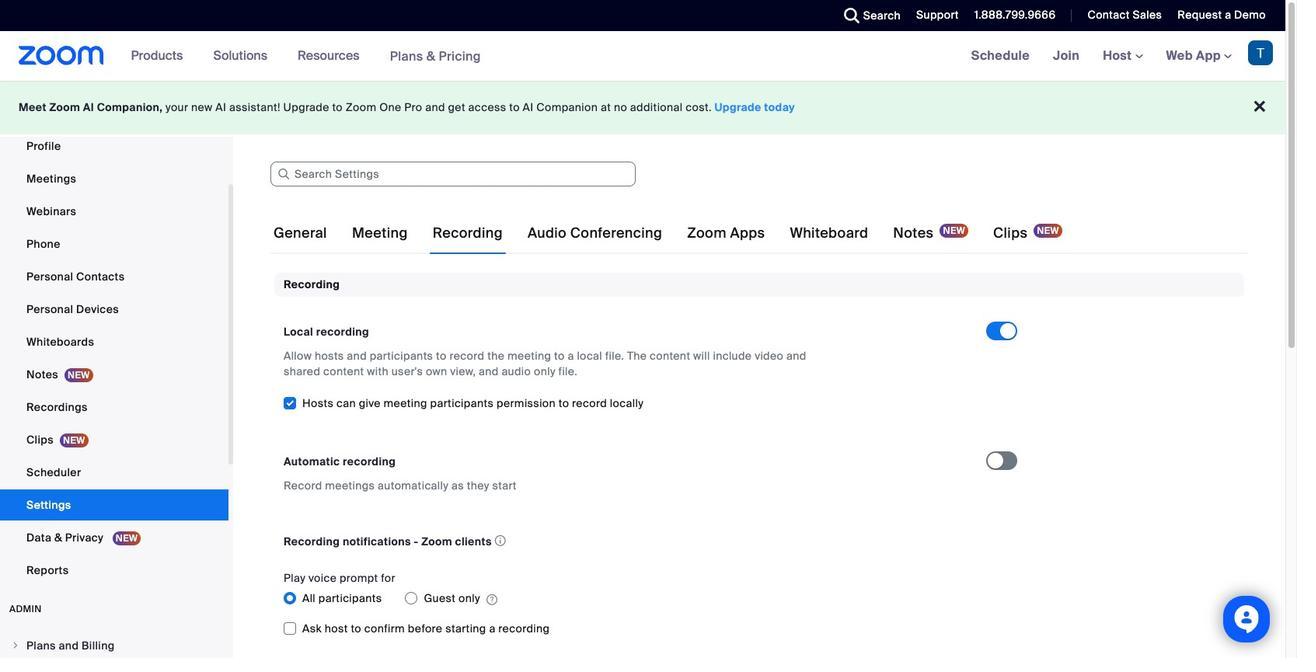 Task type: locate. For each thing, give the bounding box(es) containing it.
0 vertical spatial participants
[[370, 349, 433, 363]]

clips inside tabs of my account settings page tab list
[[994, 224, 1028, 243]]

starting
[[446, 622, 486, 636]]

1 vertical spatial only
[[459, 592, 480, 606]]

only left learn more about guest only icon
[[459, 592, 480, 606]]

1 horizontal spatial a
[[568, 349, 574, 363]]

0 horizontal spatial plans
[[26, 639, 56, 653]]

1 vertical spatial record
[[572, 397, 607, 411]]

personal devices
[[26, 302, 119, 316]]

meeting
[[508, 349, 551, 363], [384, 397, 427, 411]]

plans right right image
[[26, 639, 56, 653]]

plans inside menu item
[[26, 639, 56, 653]]

file. left the
[[605, 349, 624, 363]]

plans inside the product information 'navigation'
[[390, 48, 423, 64]]

1 horizontal spatial plans
[[390, 48, 423, 64]]

notes link
[[0, 359, 229, 390]]

companion,
[[97, 100, 163, 114]]

only right audio
[[534, 365, 556, 379]]

confirm
[[364, 622, 405, 636]]

devices
[[76, 302, 119, 316]]

meetings link
[[0, 163, 229, 194]]

1 vertical spatial clips
[[26, 433, 54, 447]]

the
[[488, 349, 505, 363]]

product information navigation
[[119, 31, 493, 82]]

participants down the prompt
[[319, 592, 382, 606]]

zoom right "-"
[[422, 535, 452, 549]]

only
[[534, 365, 556, 379], [459, 592, 480, 606]]

recordings
[[26, 400, 88, 414]]

0 horizontal spatial only
[[459, 592, 480, 606]]

contact sales
[[1088, 8, 1163, 22]]

participants
[[370, 349, 433, 363], [430, 397, 494, 411], [319, 592, 382, 606]]

record meetings automatically as they start
[[284, 479, 517, 493]]

participants up user's
[[370, 349, 433, 363]]

audio conferencing
[[528, 224, 663, 243]]

1 horizontal spatial ai
[[216, 100, 226, 114]]

0 vertical spatial meeting
[[508, 349, 551, 363]]

0 vertical spatial clips
[[994, 224, 1028, 243]]

host
[[1103, 47, 1135, 64]]

0 horizontal spatial clips
[[26, 433, 54, 447]]

& right data
[[54, 531, 62, 545]]

2 vertical spatial recording
[[499, 622, 550, 636]]

info outline image
[[495, 531, 506, 552]]

1 vertical spatial plans
[[26, 639, 56, 653]]

meetings
[[325, 479, 375, 493]]

personal inside personal devices link
[[26, 302, 73, 316]]

local recording
[[284, 325, 369, 339]]

0 vertical spatial recording
[[316, 325, 369, 339]]

zoom logo image
[[19, 46, 104, 65]]

pro
[[405, 100, 423, 114]]

1 horizontal spatial notes
[[894, 224, 934, 243]]

file.
[[605, 349, 624, 363], [559, 365, 578, 379]]

2 vertical spatial a
[[489, 622, 496, 636]]

play
[[284, 572, 306, 586]]

zoom inside application
[[422, 535, 452, 549]]

1 vertical spatial meeting
[[384, 397, 427, 411]]

2 horizontal spatial ai
[[523, 100, 534, 114]]

0 vertical spatial file.
[[605, 349, 624, 363]]

participants inside allow hosts and participants to record the meeting to a local file. the content will include video and shared content with user's own view, and audio only file.
[[370, 349, 433, 363]]

audio
[[528, 224, 567, 243]]

personal inside personal contacts link
[[26, 270, 73, 284]]

content left the will
[[650, 349, 691, 363]]

2 personal from the top
[[26, 302, 73, 316]]

clips
[[994, 224, 1028, 243], [26, 433, 54, 447]]

a right starting
[[489, 622, 496, 636]]

record up view,
[[450, 349, 485, 363]]

and inside meet zoom ai companion, footer
[[425, 100, 445, 114]]

one
[[380, 100, 402, 114]]

1 horizontal spatial upgrade
[[715, 100, 762, 114]]

clips inside "link"
[[26, 433, 54, 447]]

meeting up audio
[[508, 349, 551, 363]]

1.888.799.9666
[[975, 8, 1056, 22]]

0 vertical spatial &
[[427, 48, 436, 64]]

1 vertical spatial participants
[[430, 397, 494, 411]]

upgrade right cost.
[[715, 100, 762, 114]]

1 vertical spatial &
[[54, 531, 62, 545]]

meetings navigation
[[960, 31, 1286, 82]]

banner
[[0, 31, 1286, 82]]

0 vertical spatial only
[[534, 365, 556, 379]]

contact
[[1088, 8, 1130, 22]]

file. down local
[[559, 365, 578, 379]]

record left the locally
[[572, 397, 607, 411]]

to right access in the left of the page
[[509, 100, 520, 114]]

1 horizontal spatial &
[[427, 48, 436, 64]]

1 personal from the top
[[26, 270, 73, 284]]

web app button
[[1167, 47, 1232, 64]]

1 vertical spatial a
[[568, 349, 574, 363]]

recording right starting
[[499, 622, 550, 636]]

recording for meetings
[[343, 455, 396, 469]]

personal menu menu
[[0, 98, 229, 588]]

allow hosts and participants to record the meeting to a local file. the content will include video and shared content with user's own view, and audio only file.
[[284, 349, 807, 379]]

1 horizontal spatial file.
[[605, 349, 624, 363]]

1 vertical spatial file.
[[559, 365, 578, 379]]

clients
[[455, 535, 492, 549]]

only inside allow hosts and participants to record the meeting to a local file. the content will include video and shared content with user's own view, and audio only file.
[[534, 365, 556, 379]]

profile link
[[0, 131, 229, 162]]

support link
[[905, 0, 963, 31], [917, 8, 959, 22]]

2 vertical spatial recording
[[284, 535, 340, 549]]

to
[[332, 100, 343, 114], [509, 100, 520, 114], [436, 349, 447, 363], [554, 349, 565, 363], [559, 397, 569, 411], [351, 622, 361, 636]]

0 vertical spatial notes
[[894, 224, 934, 243]]

recording down search settings text field on the left top of the page
[[433, 224, 503, 243]]

& for privacy
[[54, 531, 62, 545]]

2 ai from the left
[[216, 100, 226, 114]]

host
[[325, 622, 348, 636]]

join link
[[1042, 31, 1092, 81]]

hosts can give meeting participants permission to record locally
[[302, 397, 644, 411]]

upgrade down the product information 'navigation'
[[283, 100, 329, 114]]

1 horizontal spatial content
[[650, 349, 691, 363]]

and left the get
[[425, 100, 445, 114]]

zoom left apps
[[687, 224, 727, 243]]

ai left companion
[[523, 100, 534, 114]]

0 horizontal spatial file.
[[559, 365, 578, 379]]

prompt
[[340, 572, 378, 586]]

data
[[26, 531, 51, 545]]

shared
[[284, 365, 321, 379]]

& left pricing
[[427, 48, 436, 64]]

ai left companion, at the left of page
[[83, 100, 94, 114]]

&
[[427, 48, 436, 64], [54, 531, 62, 545]]

settings link
[[0, 490, 229, 521]]

recording up local
[[284, 278, 340, 292]]

audio
[[502, 365, 531, 379]]

& for pricing
[[427, 48, 436, 64]]

resources button
[[298, 31, 367, 81]]

recording up the voice
[[284, 535, 340, 549]]

pricing
[[439, 48, 481, 64]]

whiteboard
[[790, 224, 869, 243]]

recording
[[316, 325, 369, 339], [343, 455, 396, 469], [499, 622, 550, 636]]

plans
[[390, 48, 423, 64], [26, 639, 56, 653]]

1 horizontal spatial meeting
[[508, 349, 551, 363]]

personal for personal devices
[[26, 302, 73, 316]]

0 horizontal spatial upgrade
[[283, 100, 329, 114]]

0 horizontal spatial &
[[54, 531, 62, 545]]

0 horizontal spatial content
[[323, 365, 364, 379]]

all
[[302, 592, 316, 606]]

plans for plans and billing
[[26, 639, 56, 653]]

0 vertical spatial record
[[450, 349, 485, 363]]

3 ai from the left
[[523, 100, 534, 114]]

participants inside play voice prompt for option group
[[319, 592, 382, 606]]

personal contacts link
[[0, 261, 229, 292]]

sales
[[1133, 8, 1163, 22]]

& inside 'personal menu' menu
[[54, 531, 62, 545]]

1 horizontal spatial clips
[[994, 224, 1028, 243]]

1 vertical spatial personal
[[26, 302, 73, 316]]

notes
[[894, 224, 934, 243], [26, 368, 58, 382]]

0 vertical spatial a
[[1225, 8, 1232, 22]]

automatic recording
[[284, 455, 396, 469]]

scheduler link
[[0, 457, 229, 488]]

zoom right meet
[[49, 100, 80, 114]]

1 vertical spatial recording
[[343, 455, 396, 469]]

2 vertical spatial participants
[[319, 592, 382, 606]]

0 vertical spatial personal
[[26, 270, 73, 284]]

participants down view,
[[430, 397, 494, 411]]

a left demo
[[1225, 8, 1232, 22]]

personal up whiteboards in the left bottom of the page
[[26, 302, 73, 316]]

plans & pricing link
[[390, 48, 481, 64], [390, 48, 481, 64]]

for
[[381, 572, 396, 586]]

& inside the product information 'navigation'
[[427, 48, 436, 64]]

and
[[425, 100, 445, 114], [347, 349, 367, 363], [787, 349, 807, 363], [479, 365, 499, 379], [59, 639, 79, 653]]

hosts
[[315, 349, 344, 363]]

to left local
[[554, 349, 565, 363]]

settings
[[26, 498, 71, 512]]

1 vertical spatial content
[[323, 365, 364, 379]]

meeting down user's
[[384, 397, 427, 411]]

a left local
[[568, 349, 574, 363]]

2 horizontal spatial a
[[1225, 8, 1232, 22]]

personal down phone
[[26, 270, 73, 284]]

1 vertical spatial notes
[[26, 368, 58, 382]]

ai right new
[[216, 100, 226, 114]]

2 upgrade from the left
[[715, 100, 762, 114]]

0 vertical spatial plans
[[390, 48, 423, 64]]

upgrade
[[283, 100, 329, 114], [715, 100, 762, 114]]

recording
[[433, 224, 503, 243], [284, 278, 340, 292], [284, 535, 340, 549]]

recording up hosts
[[316, 325, 369, 339]]

to up own
[[436, 349, 447, 363]]

cost.
[[686, 100, 712, 114]]

content down hosts
[[323, 365, 364, 379]]

ask host to confirm before starting a recording
[[302, 622, 550, 636]]

plans up meet zoom ai companion, your new ai assistant! upgrade to zoom one pro and get access to ai companion at no additional cost. upgrade today
[[390, 48, 423, 64]]

0 vertical spatial recording
[[433, 224, 503, 243]]

and right hosts
[[347, 349, 367, 363]]

and left billing
[[59, 639, 79, 653]]

request a demo
[[1178, 8, 1266, 22]]

recordings link
[[0, 392, 229, 423]]

play voice prompt for option group
[[284, 586, 987, 611]]

1 horizontal spatial only
[[534, 365, 556, 379]]

plans and billing menu item
[[0, 631, 229, 658]]

recording up the meetings
[[343, 455, 396, 469]]

access
[[468, 100, 507, 114]]

no
[[614, 100, 627, 114]]

automatic
[[284, 455, 340, 469]]

data & privacy link
[[0, 522, 229, 554]]

plans and billing
[[26, 639, 115, 653]]

record
[[450, 349, 485, 363], [572, 397, 607, 411]]

0 horizontal spatial record
[[450, 349, 485, 363]]

allow
[[284, 349, 312, 363]]

notifications
[[343, 535, 411, 549]]

before
[[408, 622, 443, 636]]

a
[[1225, 8, 1232, 22], [568, 349, 574, 363], [489, 622, 496, 636]]

1 horizontal spatial record
[[572, 397, 607, 411]]

0 horizontal spatial a
[[489, 622, 496, 636]]

personal for personal contacts
[[26, 270, 73, 284]]

notes inside tabs of my account settings page tab list
[[894, 224, 934, 243]]

tabs of my account settings page tab list
[[271, 211, 1066, 255]]

learn more about guest only image
[[487, 593, 497, 607]]

to down "resources" dropdown button
[[332, 100, 343, 114]]

0 horizontal spatial notes
[[26, 368, 58, 382]]

profile picture image
[[1249, 40, 1273, 65]]

web app
[[1167, 47, 1221, 64]]

0 horizontal spatial ai
[[83, 100, 94, 114]]

webinars link
[[0, 196, 229, 227]]



Task type: describe. For each thing, give the bounding box(es) containing it.
at
[[601, 100, 611, 114]]

recording for hosts
[[316, 325, 369, 339]]

whiteboards
[[26, 335, 94, 349]]

meetings
[[26, 172, 76, 186]]

recording inside application
[[284, 535, 340, 549]]

plans for plans & pricing
[[390, 48, 423, 64]]

meeting
[[352, 224, 408, 243]]

0 horizontal spatial meeting
[[384, 397, 427, 411]]

voice
[[309, 572, 337, 586]]

and inside menu item
[[59, 639, 79, 653]]

notes inside 'personal menu' menu
[[26, 368, 58, 382]]

zoom apps
[[687, 224, 765, 243]]

host button
[[1103, 47, 1143, 64]]

with
[[367, 365, 389, 379]]

start
[[492, 479, 517, 493]]

guest
[[424, 592, 456, 606]]

reports
[[26, 564, 69, 578]]

additional
[[630, 100, 683, 114]]

demo
[[1235, 8, 1266, 22]]

0 vertical spatial content
[[650, 349, 691, 363]]

contacts
[[76, 270, 125, 284]]

view,
[[450, 365, 476, 379]]

1 upgrade from the left
[[283, 100, 329, 114]]

personal devices link
[[0, 294, 229, 325]]

clips link
[[0, 424, 229, 456]]

right image
[[11, 641, 20, 651]]

a inside allow hosts and participants to record the meeting to a local file. the content will include video and shared content with user's own view, and audio only file.
[[568, 349, 574, 363]]

recording element
[[274, 273, 1245, 658]]

new
[[191, 100, 213, 114]]

-
[[414, 535, 419, 549]]

ask
[[302, 622, 322, 636]]

give
[[359, 397, 381, 411]]

only inside play voice prompt for option group
[[459, 592, 480, 606]]

1 vertical spatial recording
[[284, 278, 340, 292]]

zoom inside tabs of my account settings page tab list
[[687, 224, 727, 243]]

search
[[864, 9, 901, 23]]

Search Settings text field
[[271, 162, 636, 187]]

web
[[1167, 47, 1193, 64]]

own
[[426, 365, 447, 379]]

meet zoom ai companion, your new ai assistant! upgrade to zoom one pro and get access to ai companion at no additional cost. upgrade today
[[19, 100, 795, 114]]

products button
[[131, 31, 190, 81]]

recording notifications - zoom clients
[[284, 535, 492, 549]]

record inside allow hosts and participants to record the meeting to a local file. the content will include video and shared content with user's own view, and audio only file.
[[450, 349, 485, 363]]

all participants
[[302, 592, 382, 606]]

general
[[274, 224, 327, 243]]

phone
[[26, 237, 60, 251]]

locally
[[610, 397, 644, 411]]

admin
[[9, 603, 42, 616]]

companion
[[537, 100, 598, 114]]

data & privacy
[[26, 531, 106, 545]]

recording notifications - zoom clients application
[[284, 531, 973, 552]]

profile
[[26, 139, 61, 153]]

to right permission in the left of the page
[[559, 397, 569, 411]]

schedule link
[[960, 31, 1042, 81]]

request
[[1178, 8, 1222, 22]]

apps
[[730, 224, 765, 243]]

app
[[1196, 47, 1221, 64]]

solutions button
[[213, 31, 275, 81]]

and down the the
[[479, 365, 499, 379]]

video
[[755, 349, 784, 363]]

local
[[577, 349, 603, 363]]

recording inside tabs of my account settings page tab list
[[433, 224, 503, 243]]

assistant!
[[229, 100, 280, 114]]

play voice prompt for
[[284, 572, 396, 586]]

hosts
[[302, 397, 334, 411]]

include
[[713, 349, 752, 363]]

will
[[694, 349, 710, 363]]

local
[[284, 325, 313, 339]]

permission
[[497, 397, 556, 411]]

webinars
[[26, 204, 76, 218]]

automatically
[[378, 479, 449, 493]]

banner containing products
[[0, 31, 1286, 82]]

today
[[764, 100, 795, 114]]

to right host
[[351, 622, 361, 636]]

upgrade today link
[[715, 100, 795, 114]]

the
[[627, 349, 647, 363]]

as
[[452, 479, 464, 493]]

scheduler
[[26, 466, 81, 480]]

1 ai from the left
[[83, 100, 94, 114]]

record
[[284, 479, 322, 493]]

meet
[[19, 100, 47, 114]]

meet zoom ai companion, footer
[[0, 81, 1286, 134]]

guest only
[[424, 592, 480, 606]]

billing
[[82, 639, 115, 653]]

search button
[[832, 0, 905, 31]]

solutions
[[213, 47, 268, 64]]

personal contacts
[[26, 270, 125, 284]]

meeting inside allow hosts and participants to record the meeting to a local file. the content will include video and shared content with user's own view, and audio only file.
[[508, 349, 551, 363]]

and right video
[[787, 349, 807, 363]]

join
[[1053, 47, 1080, 64]]

zoom left one
[[346, 100, 377, 114]]

phone link
[[0, 229, 229, 260]]

they
[[467, 479, 490, 493]]

whiteboards link
[[0, 327, 229, 358]]



Task type: vqa. For each thing, say whether or not it's contained in the screenshot.
first menu item from the top
no



